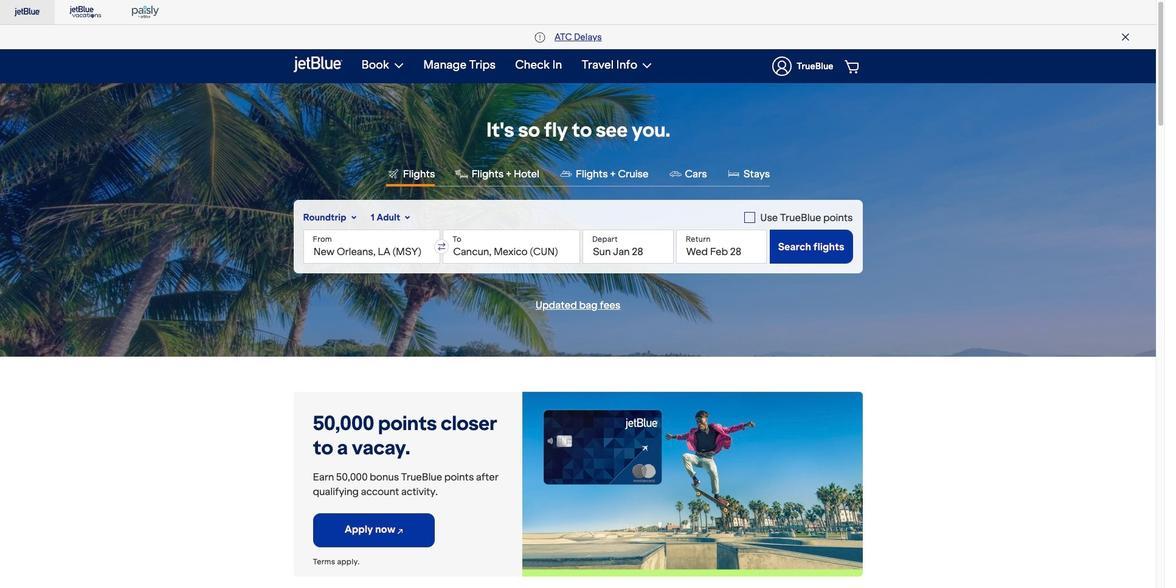 Task type: locate. For each thing, give the bounding box(es) containing it.
jetblue image
[[15, 5, 40, 19], [293, 55, 342, 74]]

external link should open in a new window operated by external parties and may not conform to the same accessibility policies as jetblue. image
[[398, 530, 403, 535]]

Depart Press DOWN ARROW key to select available dates field
[[583, 230, 674, 264]]

banner
[[0, 0, 1156, 83]]

close image
[[1122, 33, 1129, 41]]

navigation
[[352, 49, 863, 83]]

None text field
[[443, 230, 580, 264]]

None checkbox
[[745, 210, 853, 225]]

None text field
[[303, 230, 440, 264]]

1 horizontal spatial jetblue image
[[293, 55, 342, 74]]

0 horizontal spatial jetblue image
[[15, 5, 40, 19]]



Task type: vqa. For each thing, say whether or not it's contained in the screenshot.
opens modal on same screen icon
no



Task type: describe. For each thing, give the bounding box(es) containing it.
Return Press DOWN ARROW key to select available dates field
[[676, 230, 767, 264]]

jetblue vacations image
[[69, 5, 103, 19]]

paisly by jetblue image
[[132, 5, 161, 19]]

shopping cart (empty) image
[[845, 59, 861, 74]]

1 vertical spatial jetblue image
[[293, 55, 342, 74]]

external link should open in a new window operated by external parties and may not conform to the same accessibility policies as jetblue. image
[[398, 525, 403, 537]]

0 vertical spatial jetblue image
[[15, 5, 40, 19]]



